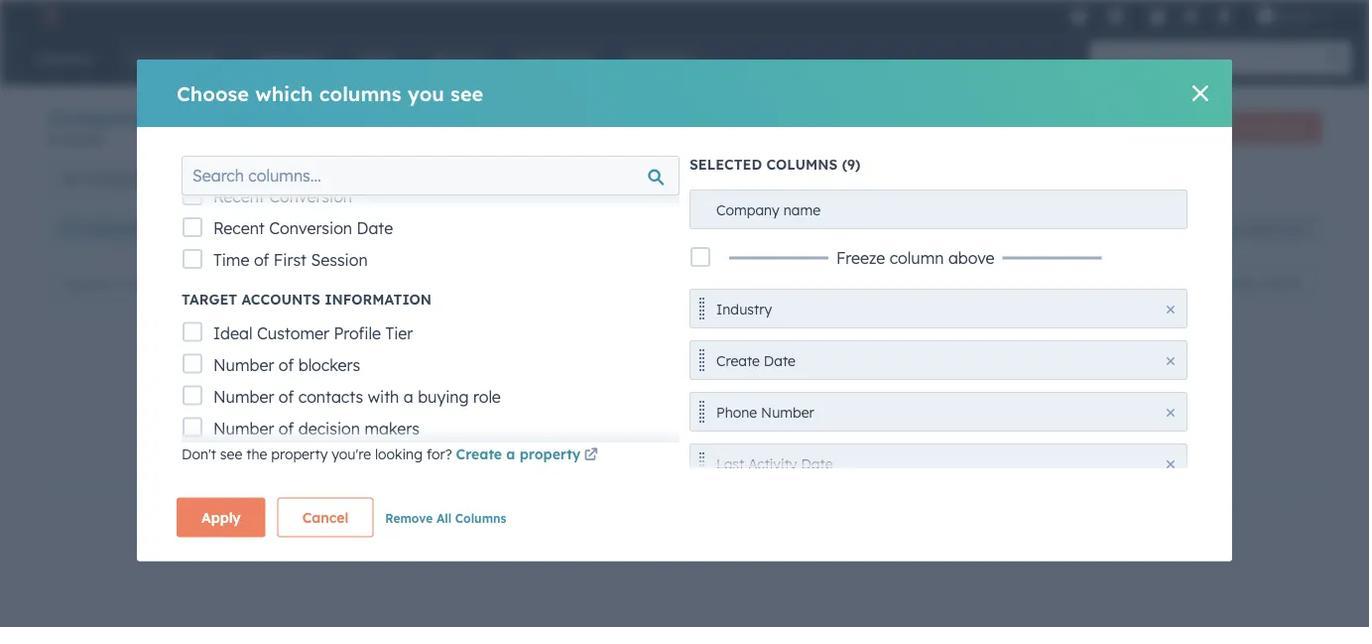 Task type: locate. For each thing, give the bounding box(es) containing it.
2 vertical spatial the
[[246, 446, 267, 463]]

with
[[368, 387, 399, 407]]

of up don't see the property you're looking for?
[[279, 419, 294, 439]]

name
[[784, 201, 821, 218]]

number right phone
[[761, 403, 815, 421]]

notifications button
[[1208, 0, 1242, 32]]

1 horizontal spatial companies
[[371, 326, 481, 350]]

match
[[487, 326, 550, 350]]

company name
[[717, 201, 821, 218]]

contacts
[[299, 387, 363, 407]]

2 vertical spatial close image
[[1167, 357, 1175, 365]]

0 horizontal spatial (1)
[[61, 220, 79, 238]]

(1) company owner button
[[48, 209, 206, 249]]

0 vertical spatial company
[[717, 201, 780, 218]]

help image
[[1149, 9, 1167, 27]]

1 vertical spatial columns
[[1258, 276, 1304, 291]]

2 vertical spatial all
[[437, 511, 452, 526]]

columns up name
[[767, 156, 838, 173]]

see right don't
[[220, 446, 242, 463]]

of down customer
[[279, 355, 294, 375]]

0 horizontal spatial date
[[307, 220, 339, 238]]

to
[[405, 394, 418, 411]]

0 horizontal spatial a
[[351, 418, 360, 435]]

export
[[1157, 276, 1195, 291]]

close image inside last activity date button
[[1167, 460, 1175, 468]]

create down as
[[456, 446, 502, 463]]

0 vertical spatial all
[[64, 169, 79, 187]]

0 vertical spatial close image
[[1193, 85, 1209, 101]]

2 conversion from the top
[[269, 219, 352, 239]]

time
[[213, 251, 250, 270]]

close image
[[1193, 85, 1209, 101], [1167, 305, 1175, 313], [1167, 357, 1175, 365]]

Search HubSpot search field
[[1091, 42, 1334, 75]]

number down number of blockers
[[213, 387, 274, 407]]

filters
[[790, 220, 830, 238]]

advanced
[[717, 220, 786, 238]]

0 vertical spatial conversion
[[269, 187, 352, 207]]

1 vertical spatial the
[[468, 418, 489, 435]]

conversion up the time of first session
[[269, 219, 352, 239]]

of left first
[[254, 251, 269, 270]]

import button
[[1110, 112, 1183, 143]]

last activity date button
[[690, 443, 1188, 483]]

create up phone
[[717, 352, 760, 369]]

above
[[949, 248, 995, 268]]

don't see the property you're looking for?
[[182, 446, 456, 463]]

company inside "popup button"
[[83, 220, 150, 238]]

of
[[254, 251, 269, 270], [279, 355, 294, 375], [279, 387, 294, 407], [279, 419, 294, 439]]

1 horizontal spatial date
[[764, 352, 796, 369]]

save view
[[1249, 222, 1305, 237]]

see
[[451, 81, 484, 106], [422, 394, 445, 411], [220, 446, 242, 463]]

1 vertical spatial a
[[351, 418, 360, 435]]

the right match
[[556, 326, 588, 350]]

close image inside the phone number button
[[1167, 408, 1175, 416]]

conversion
[[269, 187, 352, 207], [269, 219, 352, 239]]

of for contacts
[[279, 387, 294, 407]]

see right you
[[451, 81, 484, 106]]

in
[[336, 418, 348, 435]]

1 vertical spatial columns
[[455, 511, 507, 526]]

as
[[449, 418, 464, 435]]

of down number of blockers
[[279, 387, 294, 407]]

1 property from the left
[[271, 446, 328, 463]]

1 horizontal spatial company
[[717, 201, 780, 218]]

0 horizontal spatial see
[[220, 446, 242, 463]]

1 vertical spatial close image
[[1167, 305, 1175, 313]]

(1)
[[61, 220, 79, 238], [834, 220, 853, 238]]

1 vertical spatial companies
[[371, 326, 481, 350]]

number for number of decision makers
[[213, 419, 274, 439]]

decision
[[299, 419, 360, 439]]

save view button
[[1215, 213, 1322, 245]]

columns
[[319, 81, 402, 106], [1258, 276, 1304, 291]]

hubspot image
[[36, 4, 60, 28]]

(1) inside "popup button"
[[61, 220, 79, 238]]

2 vertical spatial see
[[220, 446, 242, 463]]

which
[[255, 81, 313, 106]]

create left company
[[1212, 120, 1249, 135]]

close image inside industry button
[[1167, 305, 1175, 313]]

system
[[493, 418, 539, 435]]

columns left you
[[319, 81, 402, 106]]

0 vertical spatial companies
[[48, 105, 158, 130]]

columns right edit
[[1258, 276, 1304, 291]]

create inside popup button
[[257, 220, 303, 238]]

0 vertical spatial columns
[[319, 81, 402, 106]]

(1) down all companies
[[61, 220, 79, 238]]

0 horizontal spatial property
[[271, 446, 328, 463]]

1 conversion from the top
[[269, 187, 352, 207]]

0 vertical spatial the
[[556, 326, 588, 350]]

create
[[1212, 120, 1249, 135], [257, 220, 303, 238], [717, 352, 760, 369], [456, 446, 502, 463]]

0 horizontal spatial date
[[357, 219, 393, 239]]

create for create date
[[717, 352, 760, 369]]

role
[[474, 387, 501, 407]]

2 horizontal spatial a
[[507, 446, 516, 463]]

property down catches
[[520, 446, 581, 463]]

information
[[325, 291, 432, 309]]

0 horizontal spatial companies
[[48, 105, 158, 130]]

owner
[[154, 220, 197, 238]]

0 vertical spatial close image
[[1167, 408, 1175, 416]]

1 vertical spatial close image
[[1167, 460, 1175, 468]]

2 date from the left
[[481, 220, 513, 238]]

date for conversion
[[357, 219, 393, 239]]

create inside companies banner
[[1212, 120, 1249, 135]]

0 vertical spatial a
[[404, 387, 414, 407]]

settings image
[[1183, 8, 1201, 26]]

2 horizontal spatial the
[[556, 326, 588, 350]]

see right to
[[422, 394, 445, 411]]

company
[[717, 201, 780, 218], [83, 220, 150, 238]]

expecting
[[336, 394, 401, 411]]

hubspot link
[[24, 4, 74, 28]]

1 horizontal spatial columns
[[767, 156, 838, 173]]

date up phone number
[[764, 352, 796, 369]]

property down number of decision makers
[[271, 446, 328, 463]]

2 vertical spatial a
[[507, 446, 516, 463]]

phone number button
[[690, 392, 1188, 431]]

1 horizontal spatial (1)
[[834, 220, 853, 238]]

number of blockers
[[213, 355, 360, 375]]

1 horizontal spatial the
[[468, 418, 489, 435]]

companies up records
[[48, 105, 158, 130]]

phone number
[[717, 403, 815, 421]]

0 vertical spatial date
[[357, 219, 393, 239]]

(1) right filters
[[834, 220, 853, 238]]

date
[[357, 219, 393, 239], [764, 352, 796, 369], [801, 455, 833, 472]]

1 vertical spatial date
[[764, 352, 796, 369]]

freeze column above
[[837, 248, 995, 268]]

choose which columns you see dialog
[[137, 0, 1233, 627]]

1 horizontal spatial last
[[717, 455, 745, 472]]

advanced filters (1)
[[717, 220, 853, 238]]

0 horizontal spatial the
[[246, 446, 267, 463]]

a inside create a property link
[[507, 446, 516, 463]]

date for activity
[[801, 455, 833, 472]]

2 horizontal spatial see
[[451, 81, 484, 106]]

1 horizontal spatial see
[[422, 394, 445, 411]]

all inside choose which columns you see dialog
[[437, 511, 452, 526]]

a right with
[[404, 387, 414, 407]]

1 vertical spatial conversion
[[269, 219, 352, 239]]

company
[[1253, 120, 1305, 135]]

date up session
[[357, 219, 393, 239]]

number up don't
[[213, 419, 274, 439]]

activity
[[749, 455, 798, 472]]

activity
[[424, 220, 477, 238]]

1 close image from the top
[[1167, 408, 1175, 416]]

selected
[[690, 156, 762, 173]]

0 vertical spatial recent
[[213, 187, 265, 207]]

1 horizontal spatial all
[[437, 511, 452, 526]]

last inside popup button
[[390, 220, 420, 238]]

create for create company
[[1212, 120, 1249, 135]]

1 vertical spatial all
[[919, 220, 937, 238]]

close image inside create date button
[[1167, 357, 1175, 365]]

date right activity
[[801, 455, 833, 472]]

1 recent from the top
[[213, 187, 265, 207]]

a right the in on the left bottom of page
[[351, 418, 360, 435]]

up.
[[598, 418, 617, 435]]

create company
[[1212, 120, 1305, 135]]

create for create date
[[257, 220, 303, 238]]

2 (1) from the left
[[834, 220, 853, 238]]

1 (1) from the left
[[61, 220, 79, 238]]

clear
[[878, 220, 915, 238]]

apple menu
[[1065, 0, 1346, 32]]

all down the 0 records
[[64, 169, 79, 187]]

cancel button
[[278, 498, 373, 538]]

number down the ideal
[[213, 355, 274, 375]]

0 vertical spatial see
[[451, 81, 484, 106]]

the right as
[[468, 418, 489, 435]]

2 horizontal spatial date
[[801, 455, 833, 472]]

companies down information in the top left of the page
[[371, 326, 481, 350]]

2 close image from the top
[[1167, 460, 1175, 468]]

apple
[[1279, 7, 1314, 24]]

0 horizontal spatial company
[[83, 220, 150, 238]]

0 horizontal spatial last
[[390, 220, 420, 238]]

apply
[[201, 509, 241, 526]]

create down recent conversion
[[257, 220, 303, 238]]

bob builder image
[[1258, 7, 1275, 25]]

1 vertical spatial recent
[[213, 219, 265, 239]]

edit columns
[[1232, 276, 1304, 291]]

expecting to see new companies? try again in a few seconds as the system catches up.
[[336, 394, 625, 435]]

the right don't
[[246, 446, 267, 463]]

1 vertical spatial company
[[83, 220, 150, 238]]

1 horizontal spatial property
[[520, 446, 581, 463]]

notifications image
[[1216, 9, 1234, 27]]

all for clear all
[[919, 220, 937, 238]]

companies
[[48, 105, 158, 130], [371, 326, 481, 350]]

0 horizontal spatial columns
[[455, 511, 507, 526]]

a down system
[[507, 446, 516, 463]]

the
[[556, 326, 588, 350], [468, 418, 489, 435], [246, 446, 267, 463]]

0 horizontal spatial all
[[64, 169, 79, 187]]

1 horizontal spatial columns
[[1258, 276, 1304, 291]]

selected columns (9)
[[690, 156, 861, 173]]

makers
[[365, 419, 420, 439]]

1 vertical spatial last
[[717, 455, 745, 472]]

conversion up recent conversion date
[[269, 187, 352, 207]]

close image for phone number
[[1167, 408, 1175, 416]]

all up column
[[919, 220, 937, 238]]

close image
[[1167, 408, 1175, 416], [1167, 460, 1175, 468]]

columns inside button
[[1258, 276, 1304, 291]]

recent conversion date
[[213, 219, 393, 239]]

last
[[390, 220, 420, 238], [717, 455, 745, 472]]

company up advanced on the right top of the page
[[717, 201, 780, 218]]

number for number of blockers
[[213, 355, 274, 375]]

all right remove
[[437, 511, 452, 526]]

number
[[213, 355, 274, 375], [213, 387, 274, 407], [761, 403, 815, 421], [213, 419, 274, 439]]

0 horizontal spatial columns
[[319, 81, 402, 106]]

date right activity
[[481, 220, 513, 238]]

choose
[[177, 81, 249, 106]]

columns right remove
[[455, 511, 507, 526]]

0 vertical spatial last
[[390, 220, 420, 238]]

recent
[[213, 187, 265, 207], [213, 219, 265, 239]]

1 horizontal spatial date
[[481, 220, 513, 238]]

2 vertical spatial date
[[801, 455, 833, 472]]

1 vertical spatial see
[[422, 394, 445, 411]]

Search name, phone, or domain search field
[[53, 266, 287, 301]]

marketplaces image
[[1108, 9, 1126, 27]]

company down companies
[[83, 220, 150, 238]]

date up session
[[307, 220, 339, 238]]

2 horizontal spatial all
[[919, 220, 937, 238]]

property
[[271, 446, 328, 463], [520, 446, 581, 463]]

last inside button
[[717, 455, 745, 472]]

last activity date button
[[377, 209, 539, 249]]

2 recent from the top
[[213, 219, 265, 239]]

records
[[59, 132, 104, 146]]

actions
[[1028, 120, 1069, 135]]

close image for choose which columns you see
[[1193, 85, 1209, 101]]



Task type: describe. For each thing, give the bounding box(es) containing it.
the inside no companies match the current filters.
[[556, 326, 588, 350]]

clear all
[[878, 220, 937, 238]]

profile
[[334, 324, 381, 343]]

apply button
[[177, 498, 266, 538]]

no companies match the current filters.
[[336, 326, 588, 375]]

advanced filters (1) button
[[683, 209, 866, 249]]

1 date from the left
[[307, 220, 339, 238]]

all inside button
[[64, 169, 79, 187]]

close image for industry
[[1167, 305, 1175, 313]]

you're
[[332, 446, 371, 463]]

upgrade link
[[1067, 5, 1092, 26]]

cancel
[[302, 509, 349, 526]]

create date
[[257, 220, 339, 238]]

upgrade image
[[1070, 8, 1088, 26]]

time of first session
[[213, 251, 368, 270]]

last for last activity date
[[717, 455, 745, 472]]

number for number of contacts with a buying role
[[213, 387, 274, 407]]

you
[[408, 81, 445, 106]]

create for create a property
[[456, 446, 502, 463]]

columns inside button
[[455, 511, 507, 526]]

link opens in a new window image
[[584, 444, 598, 468]]

(1) inside button
[[834, 220, 853, 238]]

Search columns... search field
[[182, 156, 680, 196]]

buying
[[418, 387, 469, 407]]

2 property from the left
[[520, 446, 581, 463]]

industry
[[717, 300, 772, 318]]

catches
[[543, 418, 594, 435]]

try
[[564, 394, 583, 411]]

(9)
[[842, 156, 861, 173]]

all companies
[[64, 169, 155, 187]]

all companies button
[[48, 158, 494, 198]]

accounts
[[242, 291, 320, 309]]

recent for recent conversion
[[213, 187, 265, 207]]

conversion for recent conversion date
[[269, 219, 352, 239]]

looking
[[375, 446, 423, 463]]

companies inside no companies match the current filters.
[[371, 326, 481, 350]]

new
[[449, 394, 475, 411]]

last activity date
[[390, 220, 513, 238]]

create a property
[[456, 446, 581, 463]]

0
[[48, 132, 55, 146]]

edit
[[1232, 276, 1254, 291]]

quality
[[947, 119, 998, 136]]

recent conversion
[[213, 187, 352, 207]]

remove all columns
[[385, 511, 507, 526]]

the inside the expecting to see new companies? try again in a few seconds as the system catches up.
[[468, 418, 489, 435]]

ideal customer profile tier
[[213, 324, 413, 343]]

of for blockers
[[279, 355, 294, 375]]

1 horizontal spatial a
[[404, 387, 414, 407]]

recent for recent conversion date
[[213, 219, 265, 239]]

tier
[[386, 324, 413, 343]]

a inside the expecting to see new companies? try again in a few seconds as the system catches up.
[[351, 418, 360, 435]]

customer
[[257, 324, 329, 343]]

apple button
[[1246, 0, 1344, 32]]

remove
[[385, 511, 433, 526]]

create company button
[[1195, 112, 1322, 143]]

of for first
[[254, 251, 269, 270]]

close image for last activity date
[[1167, 460, 1175, 468]]

last for last activity date
[[390, 220, 420, 238]]

last activity date
[[717, 455, 833, 472]]

target
[[182, 291, 237, 309]]

column
[[890, 248, 944, 268]]

the inside choose which columns you see dialog
[[246, 446, 267, 463]]

create date button
[[690, 340, 1188, 380]]

choose which columns you see
[[177, 81, 484, 106]]

save
[[1249, 222, 1277, 237]]

create date button
[[244, 209, 365, 249]]

first
[[274, 251, 307, 270]]

session
[[311, 251, 368, 270]]

0 vertical spatial columns
[[767, 156, 838, 173]]

phone
[[717, 403, 758, 421]]

of for decision
[[279, 419, 294, 439]]

all for remove all columns
[[437, 511, 452, 526]]

freeze
[[837, 248, 886, 268]]

see inside the expecting to see new companies? try again in a few seconds as the system catches up.
[[422, 394, 445, 411]]

import
[[1127, 120, 1166, 135]]

target accounts information
[[182, 291, 432, 309]]

companies button
[[48, 103, 177, 132]]

search image
[[1328, 52, 1342, 66]]

blockers
[[299, 355, 360, 375]]

help button
[[1141, 0, 1175, 32]]

columns inside dialog
[[319, 81, 402, 106]]

filters.
[[414, 350, 476, 375]]

companies inside popup button
[[48, 105, 158, 130]]

number of decision makers
[[213, 419, 420, 439]]

view
[[1280, 222, 1305, 237]]

remove all columns button
[[385, 506, 507, 530]]

again
[[587, 394, 625, 411]]

current
[[336, 350, 408, 375]]

companies banner
[[48, 102, 1322, 158]]

data quality
[[908, 119, 998, 136]]

link opens in a new window image
[[584, 449, 598, 463]]

seconds
[[391, 418, 445, 435]]

data
[[908, 119, 942, 136]]

clear all button
[[866, 209, 950, 249]]

export button
[[1145, 270, 1208, 296]]

create date
[[717, 352, 796, 369]]

actions button
[[1011, 112, 1098, 143]]

number inside the phone number button
[[761, 403, 815, 421]]

for?
[[427, 446, 452, 463]]

company inside choose which columns you see dialog
[[717, 201, 780, 218]]

edit columns button
[[1220, 270, 1317, 296]]

conversion for recent conversion
[[269, 187, 352, 207]]

companies?
[[479, 394, 560, 411]]

create a property link
[[456, 444, 602, 468]]

close image for create date
[[1167, 357, 1175, 365]]



Task type: vqa. For each thing, say whether or not it's contained in the screenshot.
need
no



